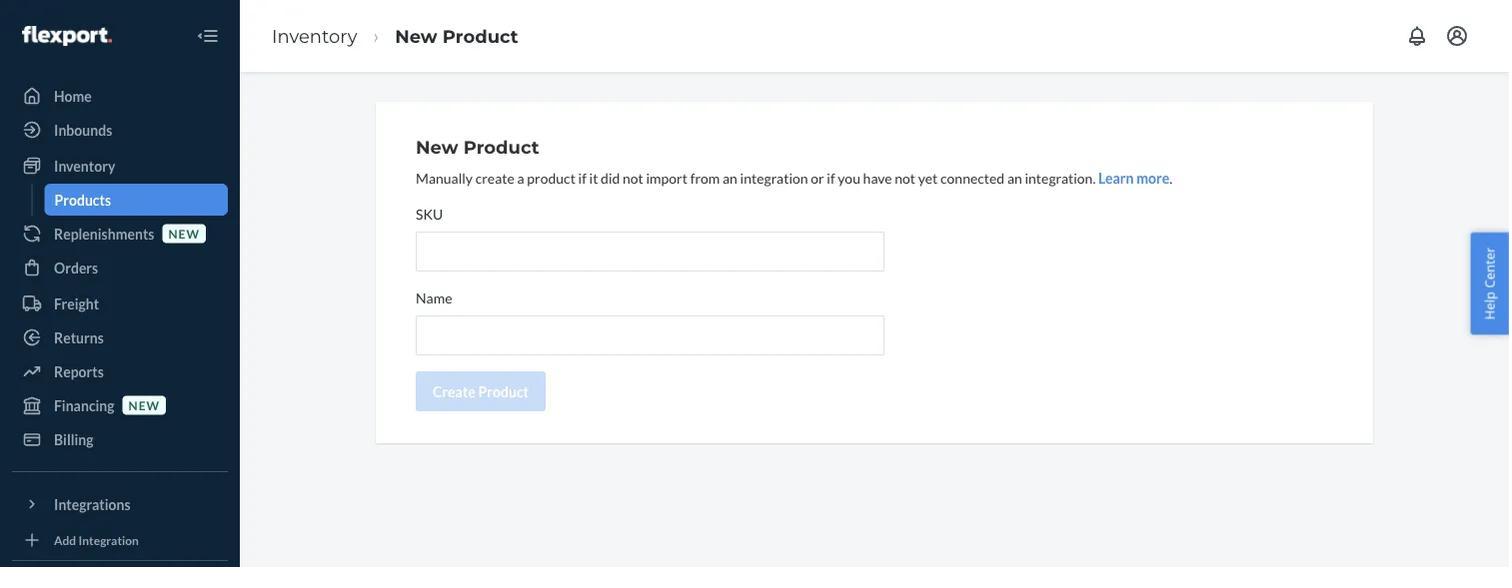 Task type: describe. For each thing, give the bounding box(es) containing it.
1 vertical spatial inventory
[[54, 157, 115, 174]]

2 an from the left
[[1007, 169, 1022, 186]]

sku
[[416, 205, 443, 222]]

add
[[54, 533, 76, 548]]

it
[[589, 169, 598, 186]]

1 vertical spatial new
[[416, 136, 458, 158]]

billing link
[[12, 424, 228, 456]]

1 if from the left
[[578, 169, 587, 186]]

inbounds link
[[12, 114, 228, 146]]

create
[[433, 383, 476, 400]]

2 if from the left
[[827, 169, 835, 186]]

orders
[[54, 259, 98, 276]]

home
[[54, 87, 92, 104]]

help center button
[[1470, 233, 1509, 335]]

add integration
[[54, 533, 139, 548]]

inbounds
[[54, 121, 112, 138]]

home link
[[12, 80, 228, 112]]

1 an from the left
[[723, 169, 737, 186]]

inventory link inside breadcrumbs navigation
[[272, 25, 357, 47]]

new product inside breadcrumbs navigation
[[395, 25, 518, 47]]

manually
[[416, 169, 473, 186]]

.
[[1169, 169, 1172, 186]]

or
[[811, 169, 824, 186]]

manually create a product if it did not import from an integration or if you have not yet connected an integration. learn more .
[[416, 169, 1172, 186]]

integrations button
[[12, 489, 228, 521]]

more
[[1137, 169, 1169, 186]]

replenishments
[[54, 225, 154, 242]]

1 not from the left
[[623, 169, 643, 186]]

integrations
[[54, 496, 131, 513]]

1 vertical spatial new product
[[416, 136, 539, 158]]

help
[[1480, 292, 1498, 320]]

returns
[[54, 329, 104, 346]]

a
[[517, 169, 524, 186]]

help center
[[1480, 248, 1498, 320]]

open notifications image
[[1405, 24, 1429, 48]]

product
[[527, 169, 576, 186]]

create
[[475, 169, 515, 186]]

create product
[[433, 383, 529, 400]]

connected
[[940, 169, 1005, 186]]

from
[[690, 169, 720, 186]]



Task type: locate. For each thing, give the bounding box(es) containing it.
0 horizontal spatial not
[[623, 169, 643, 186]]

breadcrumbs navigation
[[256, 7, 534, 65]]

1 horizontal spatial inventory
[[272, 25, 357, 47]]

returns link
[[12, 322, 228, 354]]

0 vertical spatial product
[[443, 25, 518, 47]]

0 horizontal spatial inventory link
[[12, 150, 228, 182]]

integration
[[740, 169, 808, 186]]

1 horizontal spatial an
[[1007, 169, 1022, 186]]

new for replenishments
[[168, 226, 200, 241]]

not right did
[[623, 169, 643, 186]]

1 horizontal spatial new
[[168, 226, 200, 241]]

0 vertical spatial new product
[[395, 25, 518, 47]]

if left it
[[578, 169, 587, 186]]

2 vertical spatial product
[[478, 383, 529, 400]]

1 vertical spatial product
[[463, 136, 539, 158]]

learn
[[1098, 169, 1134, 186]]

new down products 'link'
[[168, 226, 200, 241]]

an right from
[[723, 169, 737, 186]]

not left yet
[[895, 169, 916, 186]]

inventory
[[272, 25, 357, 47], [54, 157, 115, 174]]

0 horizontal spatial new
[[128, 398, 160, 413]]

financing
[[54, 397, 115, 414]]

center
[[1480, 248, 1498, 288]]

product
[[443, 25, 518, 47], [463, 136, 539, 158], [478, 383, 529, 400]]

1 vertical spatial inventory link
[[12, 150, 228, 182]]

new product
[[395, 25, 518, 47], [416, 136, 539, 158]]

1 vertical spatial new
[[128, 398, 160, 413]]

name
[[416, 289, 452, 306]]

integration
[[78, 533, 139, 548]]

1 horizontal spatial if
[[827, 169, 835, 186]]

flexport logo image
[[22, 26, 112, 46]]

create product button
[[416, 372, 546, 412]]

0 vertical spatial inventory link
[[272, 25, 357, 47]]

an
[[723, 169, 737, 186], [1007, 169, 1022, 186]]

integration.
[[1025, 169, 1096, 186]]

if
[[578, 169, 587, 186], [827, 169, 835, 186]]

add integration link
[[12, 529, 228, 553]]

you
[[838, 169, 860, 186]]

new down reports link
[[128, 398, 160, 413]]

new
[[395, 25, 437, 47], [416, 136, 458, 158]]

products
[[54, 191, 111, 208]]

0 vertical spatial new
[[395, 25, 437, 47]]

new product link
[[395, 25, 518, 47]]

billing
[[54, 431, 93, 448]]

0 vertical spatial new
[[168, 226, 200, 241]]

freight
[[54, 295, 99, 312]]

0 vertical spatial inventory
[[272, 25, 357, 47]]

1 horizontal spatial inventory link
[[272, 25, 357, 47]]

products link
[[44, 184, 228, 216]]

learn more button
[[1098, 168, 1169, 188]]

0 horizontal spatial if
[[578, 169, 587, 186]]

2 not from the left
[[895, 169, 916, 186]]

have
[[863, 169, 892, 186]]

new inside breadcrumbs navigation
[[395, 25, 437, 47]]

0 horizontal spatial inventory
[[54, 157, 115, 174]]

open account menu image
[[1445, 24, 1469, 48]]

0 horizontal spatial an
[[723, 169, 737, 186]]

did
[[601, 169, 620, 186]]

reports
[[54, 363, 104, 380]]

reports link
[[12, 356, 228, 388]]

None text field
[[416, 232, 884, 272], [416, 316, 884, 356], [416, 232, 884, 272], [416, 316, 884, 356]]

product inside breadcrumbs navigation
[[443, 25, 518, 47]]

orders link
[[12, 252, 228, 284]]

freight link
[[12, 288, 228, 320]]

inventory inside breadcrumbs navigation
[[272, 25, 357, 47]]

inventory link
[[272, 25, 357, 47], [12, 150, 228, 182]]

if right or
[[827, 169, 835, 186]]

not
[[623, 169, 643, 186], [895, 169, 916, 186]]

yet
[[918, 169, 938, 186]]

an right connected
[[1007, 169, 1022, 186]]

close navigation image
[[196, 24, 220, 48]]

1 horizontal spatial not
[[895, 169, 916, 186]]

product inside button
[[478, 383, 529, 400]]

new
[[168, 226, 200, 241], [128, 398, 160, 413]]

import
[[646, 169, 688, 186]]

new for financing
[[128, 398, 160, 413]]



Task type: vqa. For each thing, say whether or not it's contained in the screenshot.
You don't have any incoming shipments for this sku in the bottom of the page
no



